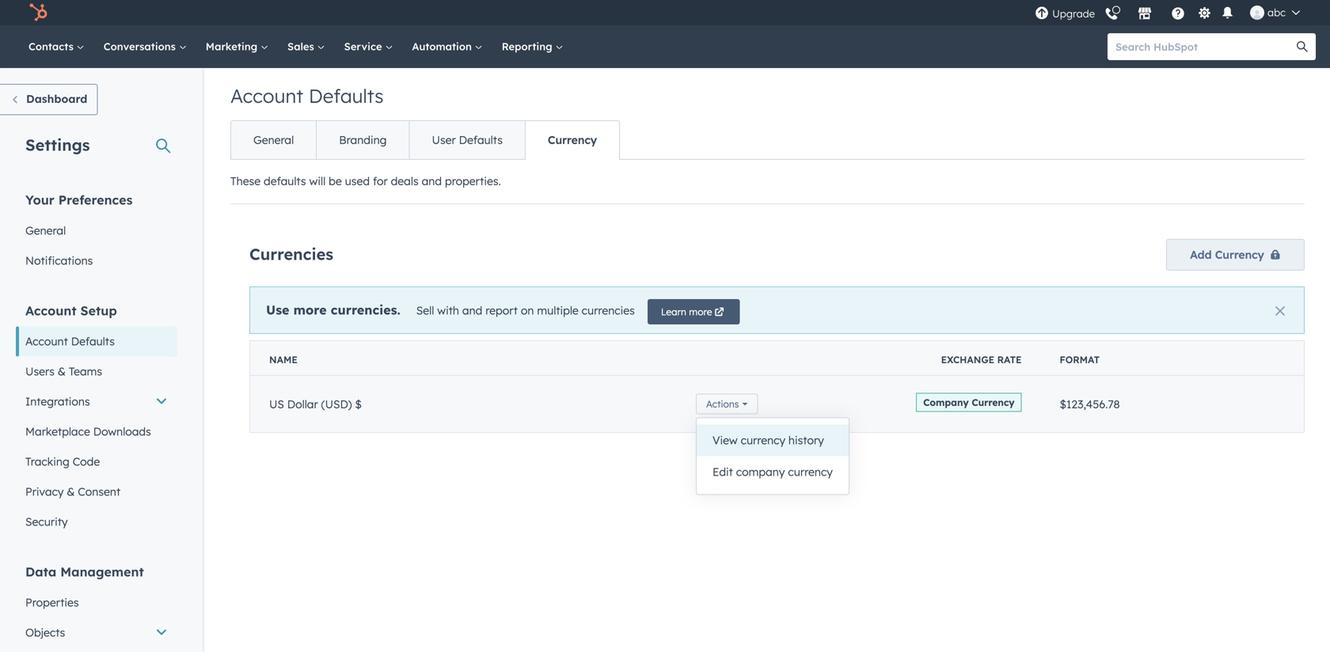 Task type: locate. For each thing, give the bounding box(es) containing it.
&
[[58, 365, 66, 379], [67, 485, 75, 499]]

branding
[[339, 133, 387, 147]]

0 horizontal spatial general
[[25, 224, 66, 238]]

privacy & consent
[[25, 485, 120, 499]]

more right "use"
[[294, 302, 327, 318]]

general link for preferences
[[16, 216, 177, 246]]

currency inside currency element
[[972, 397, 1015, 409]]

1 horizontal spatial general link
[[231, 121, 316, 159]]

currency
[[741, 434, 786, 447], [788, 465, 833, 479]]

account up users
[[25, 335, 68, 348]]

account
[[230, 84, 303, 108], [25, 303, 77, 319], [25, 335, 68, 348]]

general for your
[[25, 224, 66, 238]]

these defaults will be used for deals and properties.
[[230, 174, 501, 188]]

& right privacy
[[67, 485, 75, 499]]

1 horizontal spatial general
[[253, 133, 294, 147]]

general link
[[231, 121, 316, 159], [16, 216, 177, 246]]

general link down preferences
[[16, 216, 177, 246]]

general for account
[[253, 133, 294, 147]]

defaults up branding
[[309, 84, 384, 108]]

downloads
[[93, 425, 151, 439]]

1 vertical spatial general
[[25, 224, 66, 238]]

currencies
[[249, 244, 333, 264]]

0 vertical spatial general
[[253, 133, 294, 147]]

notifications link
[[16, 246, 177, 276]]

defaults inside the account setup element
[[71, 335, 115, 348]]

company currency
[[923, 397, 1015, 409]]

settings link
[[1195, 4, 1215, 21]]

2 horizontal spatial currency
[[1215, 248, 1265, 262]]

currency up company
[[741, 434, 786, 447]]

objects button
[[16, 618, 177, 648]]

& right users
[[58, 365, 66, 379]]

0 horizontal spatial currency
[[548, 133, 597, 147]]

these
[[230, 174, 261, 188]]

more for use
[[294, 302, 327, 318]]

0 horizontal spatial &
[[58, 365, 66, 379]]

0 vertical spatial and
[[422, 174, 442, 188]]

0 horizontal spatial account defaults
[[25, 335, 115, 348]]

0 horizontal spatial currency
[[741, 434, 786, 447]]

more right the 'learn'
[[689, 306, 712, 318]]

account setup
[[25, 303, 117, 319]]

navigation containing general
[[230, 120, 620, 160]]

general up defaults
[[253, 133, 294, 147]]

use more currencies.
[[266, 302, 400, 318]]

data management element
[[16, 563, 177, 653]]

navigation
[[230, 120, 620, 160]]

general
[[253, 133, 294, 147], [25, 224, 66, 238]]

Search HubSpot search field
[[1108, 33, 1302, 60]]

1 horizontal spatial account defaults
[[230, 84, 384, 108]]

$123,456.78
[[1060, 397, 1120, 411]]

currencies banner
[[249, 234, 1305, 271]]

general down your
[[25, 224, 66, 238]]

dashboard
[[26, 92, 87, 106]]

1 vertical spatial currency
[[788, 465, 833, 479]]

users & teams link
[[16, 357, 177, 387]]

search button
[[1289, 33, 1316, 60]]

tracking
[[25, 455, 70, 469]]

currency link
[[525, 121, 619, 159]]

your preferences
[[25, 192, 133, 208]]

1 vertical spatial general link
[[16, 216, 177, 246]]

1 horizontal spatial currency
[[788, 465, 833, 479]]

0 vertical spatial currency
[[741, 434, 786, 447]]

1 vertical spatial account
[[25, 303, 77, 319]]

1 horizontal spatial currency
[[972, 397, 1015, 409]]

and right with
[[462, 304, 483, 318]]

deals
[[391, 174, 419, 188]]

data
[[25, 564, 56, 580]]

code
[[73, 455, 100, 469]]

exchange
[[941, 354, 995, 366]]

edit company currency button
[[697, 457, 849, 488]]

tracking code link
[[16, 447, 177, 477]]

user
[[432, 133, 456, 147]]

settings image
[[1198, 7, 1212, 21]]

1 vertical spatial currency
[[1215, 248, 1265, 262]]

close image
[[1276, 306, 1285, 316]]

users & teams
[[25, 365, 102, 379]]

your
[[25, 192, 54, 208]]

used
[[345, 174, 370, 188]]

1 vertical spatial defaults
[[459, 133, 503, 147]]

marketing link
[[196, 25, 278, 68]]

more
[[294, 302, 327, 318], [689, 306, 712, 318]]

notifications image
[[1221, 7, 1235, 21]]

defaults up the users & teams link
[[71, 335, 115, 348]]

general link up defaults
[[231, 121, 316, 159]]

add currency button
[[1167, 239, 1305, 271]]

1 vertical spatial &
[[67, 485, 75, 499]]

account defaults down "sales" link
[[230, 84, 384, 108]]

account left setup
[[25, 303, 77, 319]]

more for learn
[[689, 306, 712, 318]]

learn
[[661, 306, 687, 318]]

marketplace downloads
[[25, 425, 151, 439]]

account defaults link
[[16, 327, 177, 357]]

currency for company currency
[[972, 397, 1015, 409]]

0 horizontal spatial more
[[294, 302, 327, 318]]

marketplace downloads link
[[16, 417, 177, 447]]

(usd)
[[321, 397, 352, 411]]

1 horizontal spatial and
[[462, 304, 483, 318]]

2 vertical spatial defaults
[[71, 335, 115, 348]]

hubspot link
[[19, 3, 59, 22]]

learn more link
[[648, 299, 740, 325]]

integrations
[[25, 395, 90, 409]]

and right deals
[[422, 174, 442, 188]]

0 vertical spatial &
[[58, 365, 66, 379]]

currency inside currency link
[[548, 133, 597, 147]]

currency inside "add currency" button
[[1215, 248, 1265, 262]]

currency down "history"
[[788, 465, 833, 479]]

service link
[[335, 25, 403, 68]]

0 horizontal spatial and
[[422, 174, 442, 188]]

account down marketing link
[[230, 84, 303, 108]]

1 horizontal spatial &
[[67, 485, 75, 499]]

1 horizontal spatial more
[[689, 306, 712, 318]]

general inside your preferences element
[[25, 224, 66, 238]]

currency inside button
[[741, 434, 786, 447]]

0 vertical spatial account
[[230, 84, 303, 108]]

defaults right user
[[459, 133, 503, 147]]

general link for defaults
[[231, 121, 316, 159]]

with
[[437, 304, 459, 318]]

sales link
[[278, 25, 335, 68]]

0 horizontal spatial general link
[[16, 216, 177, 246]]

be
[[329, 174, 342, 188]]

1 vertical spatial account defaults
[[25, 335, 115, 348]]

menu
[[1034, 0, 1311, 25]]

data management
[[25, 564, 144, 580]]

menu containing abc
[[1034, 0, 1311, 25]]

management
[[60, 564, 144, 580]]

2 vertical spatial currency
[[972, 397, 1015, 409]]

currency inside button
[[788, 465, 833, 479]]

2 horizontal spatial defaults
[[459, 133, 503, 147]]

abc button
[[1241, 0, 1310, 25]]

0 horizontal spatial defaults
[[71, 335, 115, 348]]

currency
[[548, 133, 597, 147], [1215, 248, 1265, 262], [972, 397, 1015, 409]]

integrations button
[[16, 387, 177, 417]]

& for privacy
[[67, 485, 75, 499]]

view
[[713, 434, 738, 447]]

will
[[309, 174, 326, 188]]

0 vertical spatial general link
[[231, 121, 316, 159]]

0 vertical spatial currency
[[548, 133, 597, 147]]

tracking code
[[25, 455, 100, 469]]

hubspot image
[[29, 3, 48, 22]]

objects
[[25, 626, 65, 640]]

marketing
[[206, 40, 261, 53]]

security link
[[16, 507, 177, 537]]

help image
[[1171, 7, 1186, 21]]

defaults
[[309, 84, 384, 108], [459, 133, 503, 147], [71, 335, 115, 348]]

1 vertical spatial and
[[462, 304, 483, 318]]

and
[[422, 174, 442, 188], [462, 304, 483, 318]]

1 horizontal spatial defaults
[[309, 84, 384, 108]]

account defaults down account setup
[[25, 335, 115, 348]]



Task type: describe. For each thing, give the bounding box(es) containing it.
currency for add currency
[[1215, 248, 1265, 262]]

calling icon image
[[1105, 7, 1119, 22]]

learn more
[[661, 306, 712, 318]]

privacy
[[25, 485, 64, 499]]

us dollar (usd) $
[[269, 397, 362, 411]]

conversations link
[[94, 25, 196, 68]]

contacts
[[29, 40, 77, 53]]

rate
[[998, 354, 1022, 366]]

marketplaces button
[[1129, 0, 1162, 25]]

reporting
[[502, 40, 556, 53]]

name
[[269, 354, 298, 366]]

account for users & teams
[[25, 303, 77, 319]]

on
[[521, 304, 534, 318]]

privacy & consent link
[[16, 477, 177, 507]]

calling icon button
[[1098, 1, 1125, 24]]

notifications
[[25, 254, 93, 268]]

contacts link
[[19, 25, 94, 68]]

$
[[355, 397, 362, 411]]

preferences
[[58, 192, 133, 208]]

properties link
[[16, 588, 177, 618]]

conversations
[[104, 40, 179, 53]]

dashboard link
[[0, 84, 98, 115]]

branding link
[[316, 121, 409, 159]]

search image
[[1297, 41, 1308, 52]]

automation
[[412, 40, 475, 53]]

dollar
[[287, 397, 318, 411]]

edit company currency
[[713, 465, 833, 479]]

report
[[486, 304, 518, 318]]

upgrade image
[[1035, 7, 1049, 21]]

properties.
[[445, 174, 501, 188]]

service
[[344, 40, 385, 53]]

automation link
[[403, 25, 492, 68]]

security
[[25, 515, 68, 529]]

& for users
[[58, 365, 66, 379]]

us
[[269, 397, 284, 411]]

sales
[[288, 40, 317, 53]]

reporting link
[[492, 25, 573, 68]]

marketplaces image
[[1138, 7, 1152, 21]]

multiple
[[537, 304, 579, 318]]

add
[[1190, 248, 1212, 262]]

actions
[[706, 398, 739, 410]]

use more currencies. alert
[[249, 287, 1305, 334]]

abc
[[1268, 6, 1286, 19]]

teams
[[69, 365, 102, 379]]

your preferences element
[[16, 191, 177, 276]]

defaults for account defaults link
[[71, 335, 115, 348]]

for
[[373, 174, 388, 188]]

account defaults inside the account setup element
[[25, 335, 115, 348]]

exchange rate
[[941, 354, 1022, 366]]

currencies
[[582, 304, 635, 318]]

defaults for user defaults link
[[459, 133, 503, 147]]

sell with and report on multiple currencies
[[416, 304, 635, 318]]

notifications button
[[1218, 4, 1238, 21]]

history
[[789, 434, 824, 447]]

view currency history
[[713, 434, 824, 447]]

0 vertical spatial account defaults
[[230, 84, 384, 108]]

currency element
[[249, 341, 1305, 433]]

defaults
[[264, 174, 306, 188]]

2 vertical spatial account
[[25, 335, 68, 348]]

currencies.
[[331, 302, 400, 318]]

account for branding
[[230, 84, 303, 108]]

gary orlando image
[[1250, 6, 1265, 20]]

upgrade
[[1053, 7, 1095, 20]]

company
[[923, 397, 969, 409]]

user defaults link
[[409, 121, 525, 159]]

0 vertical spatial defaults
[[309, 84, 384, 108]]

account setup element
[[16, 302, 177, 537]]

company
[[736, 465, 785, 479]]

use
[[266, 302, 289, 318]]

format
[[1060, 354, 1100, 366]]

users
[[25, 365, 55, 379]]

marketplace
[[25, 425, 90, 439]]

settings
[[25, 135, 90, 155]]

setup
[[80, 303, 117, 319]]

user defaults
[[432, 133, 503, 147]]

consent
[[78, 485, 120, 499]]

add currency
[[1190, 248, 1265, 262]]

and inside use more currencies. alert
[[462, 304, 483, 318]]

edit
[[713, 465, 733, 479]]

sell
[[416, 304, 434, 318]]

view currency history button
[[697, 425, 849, 457]]



Task type: vqa. For each thing, say whether or not it's contained in the screenshot.
General 'link' associated with Preferences
yes



